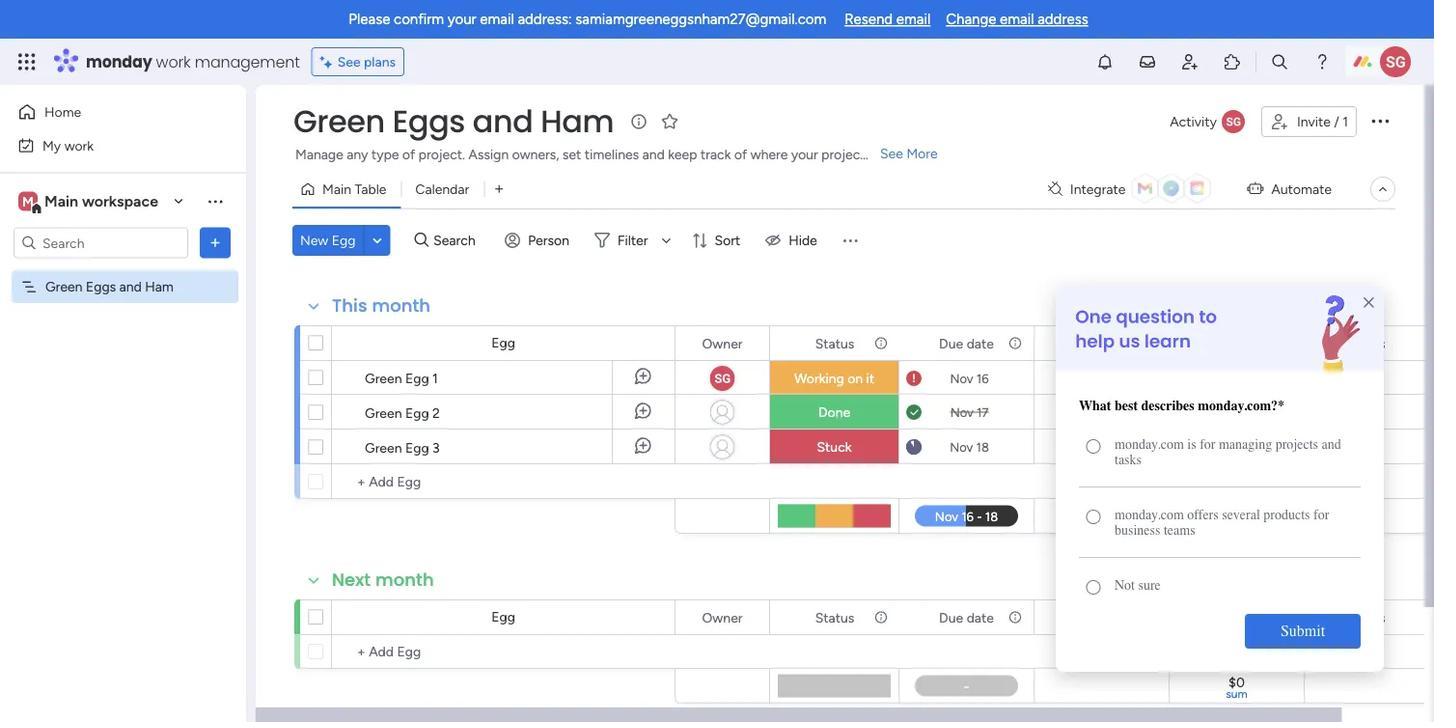 Task type: vqa. For each thing, say whether or not it's contained in the screenshot.
2nd Notes field from the top of the page
no



Task type: describe. For each thing, give the bounding box(es) containing it.
status field for 2nd column information image from the bottom of the page
[[811, 333, 859, 354]]

nov 18
[[950, 439, 989, 455]]

v2 done deadline image
[[906, 403, 922, 421]]

this
[[332, 293, 367, 318]]

meeting notes
[[1061, 405, 1142, 421]]

any
[[347, 146, 368, 163]]

green inside list box
[[45, 278, 83, 295]]

/
[[1334, 113, 1340, 130]]

change email address
[[946, 11, 1088, 28]]

email for change email address
[[1000, 11, 1034, 28]]

autopilot image
[[1248, 176, 1264, 201]]

samiamgreeneggsnham27@gmail.com
[[576, 11, 826, 28]]

$1,600
[[1216, 504, 1258, 520]]

add to favorites image
[[660, 111, 680, 131]]

more
[[907, 145, 938, 162]]

address
[[1038, 11, 1088, 28]]

home
[[44, 104, 81, 120]]

status for 2nd column information image from the bottom of the page status field
[[815, 335, 855, 351]]

please
[[349, 11, 390, 28]]

2 column information image from the top
[[874, 610, 889, 625]]

menu image
[[841, 231, 860, 250]]

1 for green egg 1
[[433, 370, 438, 386]]

inbox image
[[1138, 52, 1157, 71]]

see for see plans
[[338, 54, 361, 70]]

workspace options image
[[206, 191, 225, 211]]

$1,600 sum
[[1216, 504, 1258, 531]]

1 owner field from the top
[[697, 333, 748, 354]]

nov 16
[[950, 371, 989, 386]]

automate
[[1272, 181, 1332, 197]]

nov for green egg 3
[[950, 439, 973, 455]]

month for this month
[[372, 293, 431, 318]]

due date for first the due date field
[[939, 335, 994, 351]]

green egg 3
[[365, 439, 440, 456]]

on
[[848, 370, 863, 387]]

integrate
[[1070, 181, 1126, 197]]

project.
[[419, 146, 465, 163]]

stands.
[[869, 146, 912, 163]]

dapulse integrations image
[[1048, 182, 1063, 196]]

2 of from the left
[[734, 146, 747, 163]]

workspace
[[82, 192, 158, 210]]

1 for invite / 1
[[1343, 113, 1349, 130]]

new
[[300, 232, 328, 249]]

track
[[701, 146, 731, 163]]

sam green image
[[1380, 46, 1411, 77]]

next month
[[332, 568, 434, 592]]

email for resend email
[[897, 11, 931, 28]]

notes
[[1111, 405, 1142, 421]]

search everything image
[[1270, 52, 1290, 71]]

work for my
[[64, 137, 94, 153]]

see more
[[880, 145, 938, 162]]

manage
[[295, 146, 343, 163]]

+ Add Egg text field
[[342, 470, 666, 493]]

notifications image
[[1096, 52, 1115, 71]]

confirm
[[394, 11, 444, 28]]

v2 search image
[[415, 229, 429, 251]]

sum for $1,600
[[1226, 517, 1248, 531]]

nov for green egg 1
[[950, 371, 974, 386]]

status field for first column information image from the bottom of the page
[[811, 607, 859, 628]]

due for first the due date field
[[939, 335, 964, 351]]

resend email link
[[845, 11, 931, 28]]

2 files from the top
[[1359, 609, 1386, 626]]

Budget field
[[1210, 607, 1264, 628]]

activity
[[1170, 113, 1217, 130]]

filter button
[[587, 225, 678, 256]]

invite
[[1297, 113, 1331, 130]]

timelines
[[585, 146, 639, 163]]

column information image for second the due date field from the top
[[1008, 610, 1023, 625]]

18
[[976, 439, 989, 455]]

2 owner from the top
[[702, 609, 743, 626]]

hide button
[[758, 225, 829, 256]]

0 vertical spatial your
[[448, 11, 477, 28]]

1 email from the left
[[480, 11, 514, 28]]

items
[[1106, 372, 1137, 387]]

ham inside green eggs and ham list box
[[145, 278, 174, 295]]

1 owner from the top
[[702, 335, 743, 351]]

work for monday
[[156, 51, 191, 72]]

collapse board header image
[[1376, 181, 1391, 197]]

address:
[[518, 11, 572, 28]]

month for next month
[[375, 568, 434, 592]]

resend
[[845, 11, 893, 28]]

1 vertical spatial options image
[[206, 233, 225, 252]]

new egg
[[300, 232, 356, 249]]

$0
[[1229, 674, 1245, 690]]

workspace selection element
[[18, 190, 161, 215]]

green eggs and ham list box
[[0, 266, 246, 564]]

egg for green egg 3
[[405, 439, 429, 456]]

main table button
[[292, 174, 401, 205]]

meeting
[[1061, 405, 1108, 421]]

2 owner field from the top
[[697, 607, 748, 628]]

m
[[22, 193, 34, 209]]

Search field
[[429, 227, 487, 254]]

keep
[[668, 146, 697, 163]]

person
[[528, 232, 569, 249]]

calendar
[[415, 181, 469, 197]]

Notes field
[[1079, 333, 1125, 354]]

my
[[42, 137, 61, 153]]

angle down image
[[373, 233, 382, 248]]

green for other
[[365, 439, 402, 456]]

where
[[751, 146, 788, 163]]

person button
[[497, 225, 581, 256]]

1 horizontal spatial ham
[[541, 100, 614, 143]]

$100
[[1223, 371, 1251, 387]]

2 nov from the top
[[950, 404, 974, 420]]

my work button
[[12, 130, 208, 161]]

see plans button
[[311, 47, 405, 76]]

table
[[355, 181, 387, 197]]

This month field
[[327, 293, 435, 319]]

1 files field from the top
[[1354, 333, 1391, 354]]

new egg button
[[292, 225, 363, 256]]

egg for green egg 1
[[405, 370, 429, 386]]

change
[[946, 11, 997, 28]]

activity button
[[1162, 106, 1254, 137]]

due for second the due date field from the top
[[939, 609, 964, 626]]

calendar button
[[401, 174, 484, 205]]



Task type: locate. For each thing, give the bounding box(es) containing it.
show board description image
[[628, 112, 651, 131]]

0 vertical spatial date
[[967, 335, 994, 351]]

1 vertical spatial sum
[[1226, 687, 1248, 701]]

assign
[[469, 146, 509, 163]]

1 horizontal spatial and
[[473, 100, 533, 143]]

0 vertical spatial see
[[338, 54, 361, 70]]

and inside list box
[[119, 278, 142, 295]]

apps image
[[1223, 52, 1242, 71]]

0 vertical spatial owner
[[702, 335, 743, 351]]

2 vertical spatial and
[[119, 278, 142, 295]]

nov left 17
[[950, 404, 974, 420]]

2 date from the top
[[967, 609, 994, 626]]

sum down budget field
[[1226, 687, 1248, 701]]

email
[[480, 11, 514, 28], [897, 11, 931, 28], [1000, 11, 1034, 28]]

1 due date field from the top
[[935, 333, 999, 354]]

0 vertical spatial status field
[[811, 333, 859, 354]]

3
[[433, 439, 440, 456]]

1 horizontal spatial of
[[734, 146, 747, 163]]

work right monday
[[156, 51, 191, 72]]

working
[[794, 370, 844, 387]]

1 status from the top
[[815, 335, 855, 351]]

manage any type of project. assign owners, set timelines and keep track of where your project stands.
[[295, 146, 912, 163]]

main table
[[322, 181, 387, 197]]

1 date from the top
[[967, 335, 994, 351]]

hide
[[789, 232, 817, 249]]

set
[[563, 146, 581, 163]]

main for main table
[[322, 181, 351, 197]]

main workspace
[[44, 192, 158, 210]]

1 nov from the top
[[950, 371, 974, 386]]

1 vertical spatial nov
[[950, 404, 974, 420]]

see for see more
[[880, 145, 903, 162]]

column information image
[[874, 335, 889, 351], [874, 610, 889, 625]]

done
[[818, 404, 851, 420]]

budget
[[1215, 609, 1259, 626]]

17
[[977, 404, 989, 420]]

working on it
[[794, 370, 875, 387]]

workspace image
[[18, 191, 38, 212]]

work right my
[[64, 137, 94, 153]]

1 sum from the top
[[1226, 517, 1248, 531]]

see plans
[[338, 54, 396, 70]]

of right type
[[402, 146, 415, 163]]

green egg 1
[[365, 370, 438, 386]]

month inside "field"
[[375, 568, 434, 592]]

0 horizontal spatial eggs
[[86, 278, 116, 295]]

1 vertical spatial work
[[64, 137, 94, 153]]

Due date field
[[935, 333, 999, 354], [935, 607, 999, 628]]

3 nov from the top
[[950, 439, 973, 455]]

1 due from the top
[[939, 335, 964, 351]]

1 horizontal spatial options image
[[1369, 109, 1392, 132]]

see left more at the right
[[880, 145, 903, 162]]

it
[[866, 370, 875, 387]]

month
[[372, 293, 431, 318], [375, 568, 434, 592]]

add view image
[[495, 182, 503, 196]]

v2 overdue deadline image
[[906, 369, 922, 388]]

0 vertical spatial ham
[[541, 100, 614, 143]]

1 vertical spatial month
[[375, 568, 434, 592]]

0 horizontal spatial of
[[402, 146, 415, 163]]

1 horizontal spatial work
[[156, 51, 191, 72]]

0 vertical spatial month
[[372, 293, 431, 318]]

home button
[[12, 97, 208, 127]]

1 up 2
[[433, 370, 438, 386]]

owner
[[702, 335, 743, 351], [702, 609, 743, 626]]

invite members image
[[1181, 52, 1200, 71]]

3 email from the left
[[1000, 11, 1034, 28]]

eggs up the project.
[[392, 100, 465, 143]]

action items
[[1066, 372, 1137, 387]]

1 column information image from the top
[[874, 335, 889, 351]]

1 horizontal spatial see
[[880, 145, 903, 162]]

0 vertical spatial column information image
[[1008, 335, 1023, 351]]

0 vertical spatial options image
[[1369, 109, 1392, 132]]

1 vertical spatial status field
[[811, 607, 859, 628]]

1 horizontal spatial green eggs and ham
[[293, 100, 614, 143]]

due date
[[939, 335, 994, 351], [939, 609, 994, 626]]

+ Add Egg text field
[[342, 640, 666, 663]]

0 vertical spatial and
[[473, 100, 533, 143]]

1 vertical spatial eggs
[[86, 278, 116, 295]]

2 column information image from the top
[[1008, 610, 1023, 625]]

1 vertical spatial column information image
[[874, 610, 889, 625]]

change email address link
[[946, 11, 1088, 28]]

0 vertical spatial column information image
[[874, 335, 889, 351]]

due
[[939, 335, 964, 351], [939, 609, 964, 626]]

option
[[0, 269, 246, 273]]

2 due from the top
[[939, 609, 964, 626]]

16
[[977, 371, 989, 386]]

month right next at the bottom left of page
[[375, 568, 434, 592]]

action
[[1066, 372, 1103, 387]]

1 of from the left
[[402, 146, 415, 163]]

0 vertical spatial due date field
[[935, 333, 999, 354]]

main inside workspace selection element
[[44, 192, 78, 210]]

email left the address:
[[480, 11, 514, 28]]

green eggs and ham inside green eggs and ham list box
[[45, 278, 174, 295]]

0 vertical spatial due
[[939, 335, 964, 351]]

egg for green egg 2
[[405, 404, 429, 421]]

main for main workspace
[[44, 192, 78, 210]]

sum down $500
[[1226, 517, 1248, 531]]

0 horizontal spatial your
[[448, 11, 477, 28]]

1 horizontal spatial main
[[322, 181, 351, 197]]

Green Eggs and Ham field
[[289, 100, 619, 143]]

eggs down search in workspace field at left top
[[86, 278, 116, 295]]

project
[[822, 146, 865, 163]]

see more link
[[878, 144, 940, 163]]

green
[[293, 100, 385, 143], [45, 278, 83, 295], [365, 370, 402, 386], [365, 404, 402, 421], [365, 439, 402, 456]]

month inside field
[[372, 293, 431, 318]]

1 vertical spatial ham
[[145, 278, 174, 295]]

0 horizontal spatial green eggs and ham
[[45, 278, 174, 295]]

1 horizontal spatial 1
[[1343, 113, 1349, 130]]

options image down workspace options icon
[[206, 233, 225, 252]]

arrow down image
[[655, 229, 678, 252]]

options image
[[1369, 109, 1392, 132], [206, 233, 225, 252]]

Files field
[[1354, 333, 1391, 354], [1354, 607, 1391, 628]]

help image
[[1313, 52, 1332, 71]]

filter
[[618, 232, 648, 249]]

and left keep
[[643, 146, 665, 163]]

1 column information image from the top
[[1008, 335, 1023, 351]]

ham up set
[[541, 100, 614, 143]]

1 due date from the top
[[939, 335, 994, 351]]

due date for second the due date field from the top
[[939, 609, 994, 626]]

1 vertical spatial date
[[967, 609, 994, 626]]

0 vertical spatial 1
[[1343, 113, 1349, 130]]

green eggs and ham
[[293, 100, 614, 143], [45, 278, 174, 295]]

date for first the due date field
[[967, 335, 994, 351]]

green down green egg 2
[[365, 439, 402, 456]]

see left plans on the left top
[[338, 54, 361, 70]]

0 horizontal spatial ham
[[145, 278, 174, 295]]

1 vertical spatial your
[[791, 146, 818, 163]]

0 horizontal spatial 1
[[433, 370, 438, 386]]

1 vertical spatial status
[[815, 609, 855, 626]]

green for $1,000
[[365, 404, 402, 421]]

0 horizontal spatial options image
[[206, 233, 225, 252]]

next
[[332, 568, 371, 592]]

Next month field
[[327, 568, 439, 593]]

1 horizontal spatial eggs
[[392, 100, 465, 143]]

2 files field from the top
[[1354, 607, 1391, 628]]

monday work management
[[86, 51, 300, 72]]

1 vertical spatial and
[[643, 146, 665, 163]]

please confirm your email address: samiamgreeneggsnham27@gmail.com
[[349, 11, 826, 28]]

Search in workspace field
[[41, 232, 161, 254]]

2 due date field from the top
[[935, 607, 999, 628]]

status for status field associated with first column information image from the bottom of the page
[[815, 609, 855, 626]]

main right workspace icon
[[44, 192, 78, 210]]

0 vertical spatial green eggs and ham
[[293, 100, 614, 143]]

and
[[473, 100, 533, 143], [643, 146, 665, 163], [119, 278, 142, 295]]

0 vertical spatial nov
[[950, 371, 974, 386]]

nov left 18
[[950, 439, 973, 455]]

1 right /
[[1343, 113, 1349, 130]]

sort
[[715, 232, 741, 249]]

1 vertical spatial owner field
[[697, 607, 748, 628]]

eggs inside list box
[[86, 278, 116, 295]]

Status field
[[811, 333, 859, 354], [811, 607, 859, 628]]

$500
[[1222, 440, 1252, 455]]

2 due date from the top
[[939, 609, 994, 626]]

2 status field from the top
[[811, 607, 859, 628]]

other
[[1086, 440, 1118, 456]]

0 vertical spatial eggs
[[392, 100, 465, 143]]

management
[[195, 51, 300, 72]]

0 vertical spatial status
[[815, 335, 855, 351]]

0 vertical spatial work
[[156, 51, 191, 72]]

resend email
[[845, 11, 931, 28]]

status
[[815, 335, 855, 351], [815, 609, 855, 626]]

owners,
[[512, 146, 559, 163]]

1 inside button
[[1343, 113, 1349, 130]]

1 horizontal spatial your
[[791, 146, 818, 163]]

0 horizontal spatial main
[[44, 192, 78, 210]]

0 vertical spatial files field
[[1354, 333, 1391, 354]]

2 status from the top
[[815, 609, 855, 626]]

2 sum from the top
[[1226, 687, 1248, 701]]

0 horizontal spatial see
[[338, 54, 361, 70]]

month right this in the top of the page
[[372, 293, 431, 318]]

1 vertical spatial see
[[880, 145, 903, 162]]

green down search in workspace field at left top
[[45, 278, 83, 295]]

notes
[[1083, 335, 1120, 351]]

of
[[402, 146, 415, 163], [734, 146, 747, 163]]

1 vertical spatial due
[[939, 609, 964, 626]]

and down search in workspace field at left top
[[119, 278, 142, 295]]

2 vertical spatial nov
[[950, 439, 973, 455]]

plans
[[364, 54, 396, 70]]

$0 sum
[[1226, 674, 1248, 701]]

see
[[338, 54, 361, 70], [880, 145, 903, 162]]

invite / 1
[[1297, 113, 1349, 130]]

email right change
[[1000, 11, 1034, 28]]

sort button
[[684, 225, 752, 256]]

1 vertical spatial green eggs and ham
[[45, 278, 174, 295]]

green down green egg 1
[[365, 404, 402, 421]]

0 horizontal spatial email
[[480, 11, 514, 28]]

nov left 16 at the right of page
[[950, 371, 974, 386]]

ham down search in workspace field at left top
[[145, 278, 174, 295]]

1 status field from the top
[[811, 333, 859, 354]]

0 horizontal spatial and
[[119, 278, 142, 295]]

green up any
[[293, 100, 385, 143]]

date
[[967, 335, 994, 351], [967, 609, 994, 626]]

0 vertical spatial sum
[[1226, 517, 1248, 531]]

1
[[1343, 113, 1349, 130], [433, 370, 438, 386]]

2 horizontal spatial and
[[643, 146, 665, 163]]

sum inside $1,600 sum
[[1226, 517, 1248, 531]]

1 vertical spatial 1
[[433, 370, 438, 386]]

0 vertical spatial owner field
[[697, 333, 748, 354]]

your right where
[[791, 146, 818, 163]]

main inside button
[[322, 181, 351, 197]]

see inside "see more" link
[[880, 145, 903, 162]]

1 vertical spatial due date field
[[935, 607, 999, 628]]

your
[[448, 11, 477, 28], [791, 146, 818, 163]]

my work
[[42, 137, 94, 153]]

type
[[372, 146, 399, 163]]

email right resend
[[897, 11, 931, 28]]

2
[[433, 404, 440, 421]]

monday
[[86, 51, 152, 72]]

see inside see plans button
[[338, 54, 361, 70]]

0 vertical spatial due date
[[939, 335, 994, 351]]

$1,000
[[1217, 405, 1257, 420]]

1 vertical spatial due date
[[939, 609, 994, 626]]

egg for new egg
[[332, 232, 356, 249]]

1 vertical spatial files field
[[1354, 607, 1391, 628]]

column information image for first the due date field
[[1008, 335, 1023, 351]]

sum for $0
[[1226, 687, 1248, 701]]

main left table
[[322, 181, 351, 197]]

stuck
[[817, 439, 852, 455]]

nov 17
[[950, 404, 989, 420]]

egg inside button
[[332, 232, 356, 249]]

options image right /
[[1369, 109, 1392, 132]]

green eggs and ham down search in workspace field at left top
[[45, 278, 174, 295]]

1 vertical spatial owner
[[702, 609, 743, 626]]

2 email from the left
[[897, 11, 931, 28]]

green for $100
[[365, 370, 402, 386]]

work
[[156, 51, 191, 72], [64, 137, 94, 153]]

green up green egg 2
[[365, 370, 402, 386]]

select product image
[[17, 52, 37, 71]]

column information image
[[1008, 335, 1023, 351], [1008, 610, 1023, 625]]

1 vertical spatial column information image
[[1008, 610, 1023, 625]]

0 horizontal spatial work
[[64, 137, 94, 153]]

1 vertical spatial files
[[1359, 609, 1386, 626]]

main
[[322, 181, 351, 197], [44, 192, 78, 210]]

1 horizontal spatial email
[[897, 11, 931, 28]]

green egg 2
[[365, 404, 440, 421]]

Owner field
[[697, 333, 748, 354], [697, 607, 748, 628]]

work inside button
[[64, 137, 94, 153]]

and up assign
[[473, 100, 533, 143]]

0 vertical spatial files
[[1359, 335, 1386, 351]]

this month
[[332, 293, 431, 318]]

green eggs and ham up the project.
[[293, 100, 614, 143]]

your right confirm
[[448, 11, 477, 28]]

1 files from the top
[[1359, 335, 1386, 351]]

2 horizontal spatial email
[[1000, 11, 1034, 28]]

date for second the due date field from the top
[[967, 609, 994, 626]]

of right track
[[734, 146, 747, 163]]



